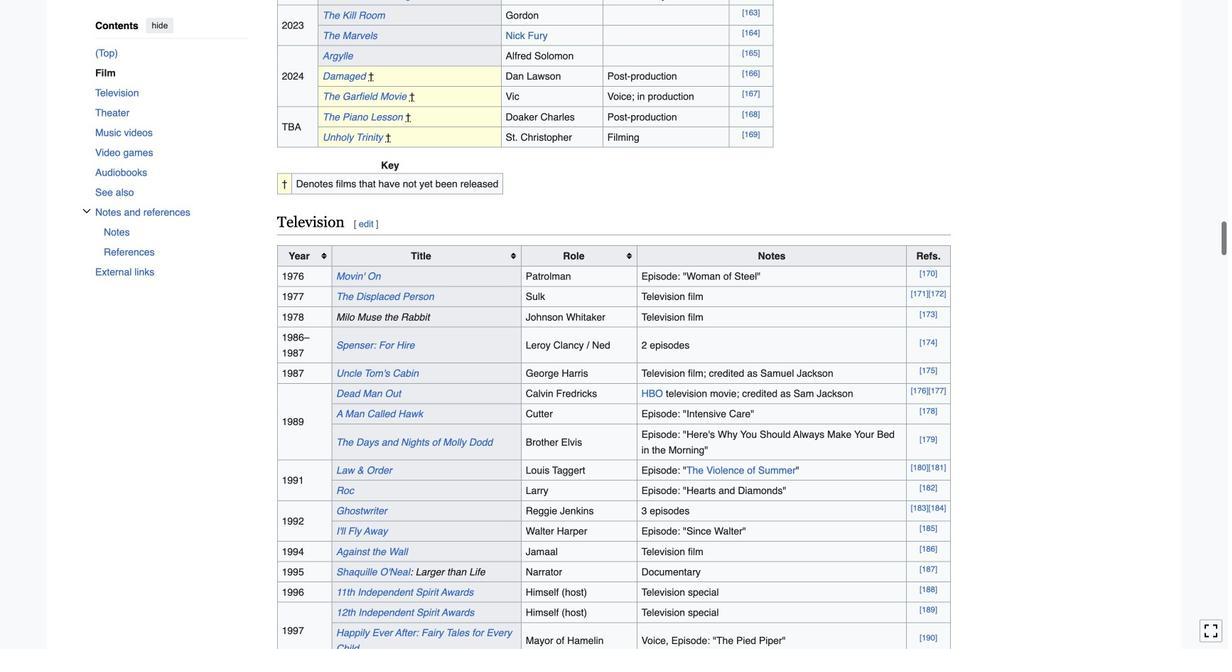 Task type: locate. For each thing, give the bounding box(es) containing it.
fullscreen image
[[1204, 624, 1218, 638]]



Task type: vqa. For each thing, say whether or not it's contained in the screenshot.
bottommost think
no



Task type: describe. For each thing, give the bounding box(es) containing it.
x small image
[[82, 207, 91, 215]]



